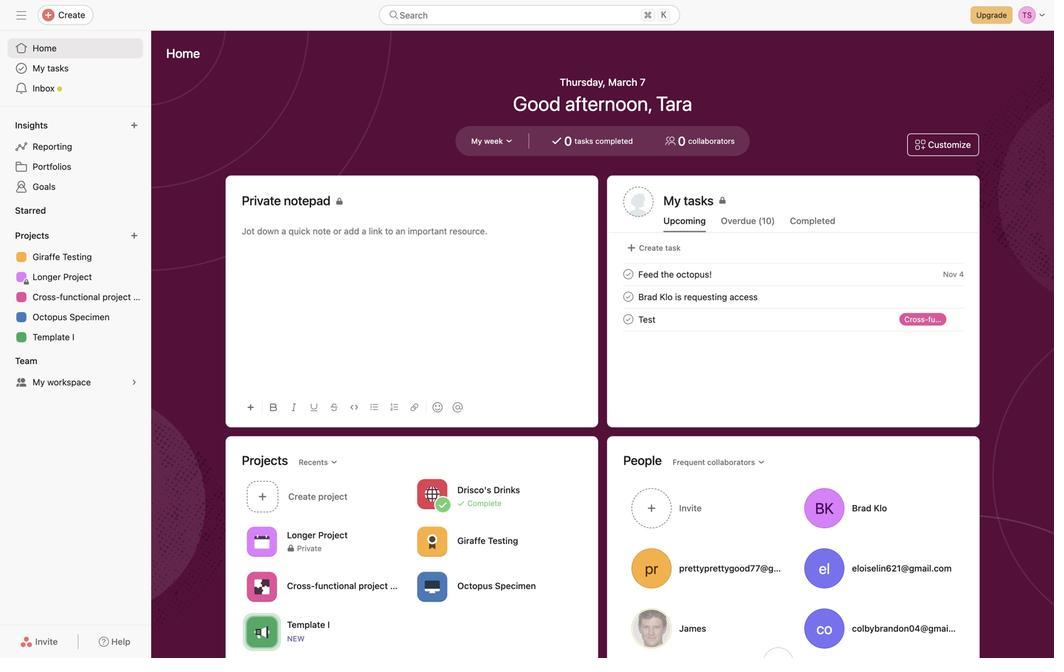 Task type: describe. For each thing, give the bounding box(es) containing it.
access
[[730, 292, 758, 302]]

colbybrandon04@gmail.com
[[852, 624, 971, 634]]

Search tasks, projects, and more text field
[[379, 5, 680, 25]]

1 horizontal spatial cross-functional project plan
[[287, 581, 408, 592]]

home inside global element
[[33, 43, 57, 53]]

1 vertical spatial longer
[[287, 530, 316, 541]]

numbered list image
[[391, 404, 398, 412]]

insights
[[15, 120, 48, 131]]

specimen inside projects element
[[70, 312, 110, 323]]

help button
[[91, 631, 139, 654]]

thursday, march 7 good afternoon, tara
[[513, 76, 692, 115]]

goals
[[33, 182, 56, 192]]

0 vertical spatial collaborators
[[688, 137, 735, 146]]

⌘
[[644, 10, 652, 20]]

the
[[661, 269, 674, 280]]

portfolios link
[[8, 157, 143, 177]]

insights element
[[0, 114, 151, 200]]

customize button
[[907, 134, 979, 156]]

create for create
[[58, 10, 85, 20]]

projects inside popup button
[[15, 231, 49, 241]]

0 vertical spatial template i link
[[8, 328, 143, 348]]

create task
[[639, 244, 681, 253]]

workspace
[[47, 377, 91, 388]]

hide sidebar image
[[16, 10, 26, 20]]

feed the octopus!
[[638, 269, 712, 280]]

1 vertical spatial giraffe testing link
[[457, 536, 518, 546]]

recents button
[[293, 454, 344, 472]]

ribbon image
[[425, 535, 440, 550]]

my week
[[471, 137, 503, 146]]

7
[[640, 76, 646, 88]]

task
[[665, 244, 681, 253]]

project inside projects element
[[63, 272, 92, 282]]

giraffe inside projects element
[[33, 252, 60, 262]]

4
[[959, 270, 964, 279]]

colbybrandon04@gmail.com button
[[796, 602, 971, 657]]

1 horizontal spatial tasks
[[575, 137, 593, 146]]

march
[[608, 76, 637, 88]]

upgrade button
[[971, 6, 1013, 24]]

my for my week
[[471, 137, 482, 146]]

template i
[[33, 332, 74, 343]]

klo
[[660, 292, 673, 302]]

goals link
[[8, 177, 143, 197]]

james
[[679, 624, 706, 634]]

octopus!
[[676, 269, 712, 280]]

nov
[[943, 270, 957, 279]]

mark complete image
[[621, 267, 636, 282]]

0 vertical spatial giraffe testing link
[[8, 247, 143, 267]]

code image
[[350, 404, 358, 412]]

frequent
[[673, 458, 705, 467]]

brad
[[638, 292, 657, 302]]

add profile photo image
[[623, 187, 653, 217]]

nov 4
[[943, 270, 964, 279]]

people
[[623, 453, 662, 468]]

mark complete checkbox for brad
[[621, 290, 636, 305]]

drisco's drinks link
[[457, 485, 520, 496]]

my workspace
[[33, 377, 91, 388]]

link image
[[411, 404, 418, 412]]

template i new
[[287, 620, 330, 644]]

reporting link
[[8, 137, 143, 157]]

cross- inside projects element
[[33, 292, 60, 302]]

create project
[[288, 492, 348, 502]]

0 horizontal spatial longer project link
[[8, 267, 143, 287]]

notepad
[[284, 193, 331, 208]]

longer inside projects element
[[33, 272, 61, 282]]

see details, my workspace image
[[131, 379, 138, 387]]

0 for collaborators
[[678, 134, 686, 148]]

puzzle image
[[254, 580, 269, 595]]

customize
[[928, 140, 971, 150]]

thursday,
[[560, 76, 606, 88]]

0 vertical spatial octopus specimen link
[[8, 307, 143, 328]]

requesting
[[684, 292, 727, 302]]

recents
[[299, 458, 328, 467]]

i for template i
[[72, 332, 74, 343]]

1 vertical spatial plan
[[390, 581, 408, 592]]

1 vertical spatial giraffe testing
[[457, 536, 518, 546]]

globe image
[[425, 487, 440, 502]]

private for private notepad
[[242, 193, 281, 208]]

bold image
[[270, 404, 278, 412]]

team
[[15, 356, 37, 366]]

1 vertical spatial octopus specimen
[[457, 581, 536, 592]]

plan inside projects element
[[133, 292, 150, 302]]

overdue (10) button
[[721, 216, 775, 232]]

my for my tasks
[[33, 63, 45, 73]]

reporting
[[33, 141, 72, 152]]

invite inside dropdown button
[[679, 504, 702, 514]]

octopus specimen inside projects element
[[33, 312, 110, 323]]

completed button
[[790, 216, 835, 232]]

overdue (10)
[[721, 216, 775, 226]]

drisco's
[[457, 485, 491, 496]]

is
[[675, 292, 682, 302]]

italics image
[[290, 404, 298, 412]]

inbox
[[33, 83, 55, 93]]

brad klo
[[852, 504, 887, 514]]

james button
[[623, 602, 791, 657]]

(10)
[[758, 216, 775, 226]]

completed
[[790, 216, 835, 226]]

invite button
[[12, 631, 66, 654]]



Task type: locate. For each thing, give the bounding box(es) containing it.
plan left computer icon
[[390, 581, 408, 592]]

0 horizontal spatial specimen
[[70, 312, 110, 323]]

projects button
[[13, 227, 60, 245]]

0 horizontal spatial giraffe
[[33, 252, 60, 262]]

private notepad
[[242, 193, 331, 208]]

0 vertical spatial mark complete image
[[621, 290, 636, 305]]

prettyprettygood77@gmail.com
[[679, 564, 811, 574]]

giraffe testing inside projects element
[[33, 252, 92, 262]]

collaborators right frequent
[[707, 458, 755, 467]]

upcoming
[[664, 216, 706, 226]]

0 horizontal spatial i
[[72, 332, 74, 343]]

octopus specimen link
[[8, 307, 143, 328], [457, 581, 536, 592]]

week
[[484, 137, 503, 146]]

0 horizontal spatial plan
[[133, 292, 150, 302]]

brad klo button
[[796, 481, 964, 536]]

invite inside button
[[35, 637, 58, 648]]

create inside button
[[639, 244, 663, 253]]

team button
[[13, 353, 49, 370]]

my inside dropdown button
[[471, 137, 482, 146]]

None field
[[379, 5, 680, 25]]

octopus
[[33, 312, 67, 323], [457, 581, 493, 592]]

giraffe testing link down the projects popup button
[[8, 247, 143, 267]]

cross-functional project plan link inside projects element
[[8, 287, 150, 307]]

octopus inside octopus specimen link
[[33, 312, 67, 323]]

feed
[[638, 269, 659, 280]]

1 vertical spatial cross-functional project plan
[[287, 581, 408, 592]]

cross-
[[33, 292, 60, 302], [287, 581, 315, 592]]

cross-functional project plan up template i
[[33, 292, 150, 302]]

1 vertical spatial longer project link
[[287, 530, 348, 541]]

0 vertical spatial longer project
[[33, 272, 92, 282]]

1 horizontal spatial template i link
[[287, 620, 330, 630]]

1 vertical spatial project
[[318, 530, 348, 541]]

frequent collaborators
[[673, 458, 755, 467]]

1 horizontal spatial cross-functional project plan link
[[287, 581, 408, 592]]

starred
[[15, 205, 46, 216]]

global element
[[0, 31, 151, 106]]

create
[[58, 10, 85, 20], [639, 244, 663, 253]]

1 horizontal spatial template
[[287, 620, 325, 630]]

template up new
[[287, 620, 325, 630]]

home link
[[8, 38, 143, 58]]

longer down the projects popup button
[[33, 272, 61, 282]]

tasks inside global element
[[47, 63, 69, 73]]

i inside template i new
[[328, 620, 330, 630]]

my inside global element
[[33, 63, 45, 73]]

my week button
[[466, 132, 519, 150]]

0 horizontal spatial project
[[63, 272, 92, 282]]

longer project down create project at the bottom left of page
[[287, 530, 348, 541]]

2 mark complete checkbox from the top
[[621, 290, 636, 305]]

0 vertical spatial functional
[[60, 292, 100, 302]]

1 horizontal spatial giraffe testing link
[[457, 536, 518, 546]]

0 vertical spatial giraffe testing
[[33, 252, 92, 262]]

mark complete checkbox left brad
[[621, 290, 636, 305]]

1 horizontal spatial home
[[166, 46, 200, 61]]

functional
[[60, 292, 100, 302], [315, 581, 356, 592]]

0 vertical spatial mark complete checkbox
[[621, 267, 636, 282]]

0 horizontal spatial invite
[[35, 637, 58, 648]]

0 vertical spatial octopus specimen
[[33, 312, 110, 323]]

tara
[[656, 92, 692, 115]]

octopus specimen
[[33, 312, 110, 323], [457, 581, 536, 592]]

collaborators down tara
[[688, 137, 735, 146]]

0 vertical spatial testing
[[62, 252, 92, 262]]

my tasks link
[[664, 192, 963, 212]]

home
[[33, 43, 57, 53], [166, 46, 200, 61]]

create button
[[38, 5, 93, 25]]

1 vertical spatial project
[[359, 581, 388, 592]]

longer right the calendar "image"
[[287, 530, 316, 541]]

my down team dropdown button
[[33, 377, 45, 388]]

drinks
[[494, 485, 520, 496]]

cross-functional project plan up template i new
[[287, 581, 408, 592]]

longer
[[33, 272, 61, 282], [287, 530, 316, 541]]

1 vertical spatial giraffe
[[457, 536, 486, 546]]

cross- up template i
[[33, 292, 60, 302]]

afternoon,
[[565, 92, 652, 115]]

new project or portfolio image
[[131, 232, 138, 240]]

toolbar
[[242, 393, 582, 422]]

0 horizontal spatial project
[[102, 292, 131, 302]]

giraffe testing
[[33, 252, 92, 262], [457, 536, 518, 546]]

template for template i new
[[287, 620, 325, 630]]

collaborators inside dropdown button
[[707, 458, 755, 467]]

nov 4 button
[[943, 270, 964, 279]]

prettyprettygood77@gmail.com button
[[623, 541, 811, 597]]

1 horizontal spatial invite
[[679, 504, 702, 514]]

1 horizontal spatial private
[[297, 544, 322, 553]]

portfolios
[[33, 162, 71, 172]]

specimen
[[70, 312, 110, 323], [495, 581, 536, 592]]

1 vertical spatial template
[[287, 620, 325, 630]]

mark complete image for test
[[621, 312, 636, 327]]

overdue
[[721, 216, 756, 226]]

1 vertical spatial my
[[471, 137, 482, 146]]

template for template i
[[33, 332, 70, 343]]

cross- right puzzle image
[[287, 581, 315, 592]]

0 horizontal spatial tasks
[[47, 63, 69, 73]]

1 horizontal spatial longer project link
[[287, 530, 348, 541]]

functional up template i new
[[315, 581, 356, 592]]

brad klo is requesting access
[[638, 292, 758, 302]]

1 vertical spatial specimen
[[495, 581, 536, 592]]

calendar image
[[254, 535, 269, 550]]

1 horizontal spatial project
[[318, 530, 348, 541]]

giraffe testing down the projects popup button
[[33, 252, 92, 262]]

giraffe down the projects popup button
[[33, 252, 60, 262]]

plan down "new project or portfolio" icon at the top left of page
[[133, 292, 150, 302]]

my left week
[[471, 137, 482, 146]]

0 for tasks completed
[[564, 134, 572, 148]]

i
[[72, 332, 74, 343], [328, 620, 330, 630]]

teams element
[[0, 350, 151, 395]]

1 vertical spatial collaborators
[[707, 458, 755, 467]]

my tasks
[[664, 193, 714, 208]]

1 vertical spatial functional
[[315, 581, 356, 592]]

1 0 from the left
[[564, 134, 572, 148]]

mark complete image
[[621, 290, 636, 305], [621, 312, 636, 327]]

0 vertical spatial cross-functional project plan link
[[8, 287, 150, 307]]

giraffe right ribbon icon at bottom left
[[457, 536, 486, 546]]

2 mark complete image from the top
[[621, 312, 636, 327]]

1 vertical spatial create
[[639, 244, 663, 253]]

1 vertical spatial mark complete checkbox
[[621, 290, 636, 305]]

0 vertical spatial project
[[102, 292, 131, 302]]

1 vertical spatial cross-functional project plan link
[[287, 581, 408, 592]]

0 down tara
[[678, 134, 686, 148]]

template i link up new
[[287, 620, 330, 630]]

plan
[[133, 292, 150, 302], [390, 581, 408, 592]]

my tasks
[[33, 63, 69, 73]]

complete
[[467, 499, 502, 508]]

eloiselin621@gmail.com button
[[796, 541, 964, 597]]

0 vertical spatial plan
[[133, 292, 150, 302]]

1 vertical spatial template i link
[[287, 620, 330, 630]]

k
[[661, 10, 666, 20]]

1 horizontal spatial longer
[[287, 530, 316, 541]]

good
[[513, 92, 561, 115]]

0 horizontal spatial projects
[[15, 231, 49, 241]]

0 horizontal spatial functional
[[60, 292, 100, 302]]

my for my workspace
[[33, 377, 45, 388]]

cross-functional project plan link up template i
[[8, 287, 150, 307]]

1 horizontal spatial plan
[[390, 581, 408, 592]]

1 horizontal spatial project
[[359, 581, 388, 592]]

template inside projects element
[[33, 332, 70, 343]]

longer project inside projects element
[[33, 272, 92, 282]]

mark complete checkbox left feed
[[621, 267, 636, 282]]

functional up template i
[[60, 292, 100, 302]]

invite button
[[623, 481, 791, 536]]

1 vertical spatial octopus specimen link
[[457, 581, 536, 592]]

projects element
[[0, 225, 151, 350]]

create up home link
[[58, 10, 85, 20]]

private right the calendar "image"
[[297, 544, 322, 553]]

0 vertical spatial my
[[33, 63, 45, 73]]

functional inside projects element
[[60, 292, 100, 302]]

projects left recents
[[242, 453, 288, 468]]

0 horizontal spatial template
[[33, 332, 70, 343]]

cross-functional project plan inside projects element
[[33, 292, 150, 302]]

template up team dropdown button
[[33, 332, 70, 343]]

megaphone image
[[254, 625, 269, 640]]

0 vertical spatial cross-
[[33, 292, 60, 302]]

0 vertical spatial project
[[63, 272, 92, 282]]

0 horizontal spatial home
[[33, 43, 57, 53]]

private for private
[[297, 544, 322, 553]]

projects down starred
[[15, 231, 49, 241]]

1 horizontal spatial create
[[639, 244, 663, 253]]

underline image
[[310, 404, 318, 412]]

1 horizontal spatial cross-
[[287, 581, 315, 592]]

template inside template i new
[[287, 620, 325, 630]]

longer project link down create project at the bottom left of page
[[287, 530, 348, 541]]

0 horizontal spatial octopus specimen link
[[8, 307, 143, 328]]

0 horizontal spatial template i link
[[8, 328, 143, 348]]

testing
[[62, 252, 92, 262], [488, 536, 518, 546]]

0 vertical spatial template
[[33, 332, 70, 343]]

1 vertical spatial mark complete image
[[621, 312, 636, 327]]

giraffe
[[33, 252, 60, 262], [457, 536, 486, 546]]

1 horizontal spatial octopus
[[457, 581, 493, 592]]

giraffe testing link down complete
[[457, 536, 518, 546]]

0 left tasks completed
[[564, 134, 572, 148]]

collaborators
[[688, 137, 735, 146], [707, 458, 755, 467]]

1 mark complete checkbox from the top
[[621, 267, 636, 282]]

octopus up template i
[[33, 312, 67, 323]]

3 mark complete checkbox from the top
[[621, 312, 636, 327]]

1 horizontal spatial specimen
[[495, 581, 536, 592]]

1 horizontal spatial giraffe testing
[[457, 536, 518, 546]]

template i link
[[8, 328, 143, 348], [287, 620, 330, 630]]

i for template i new
[[328, 620, 330, 630]]

0 horizontal spatial private
[[242, 193, 281, 208]]

create task button
[[623, 239, 684, 257]]

1 vertical spatial private
[[297, 544, 322, 553]]

mark complete checkbox left the test
[[621, 312, 636, 327]]

1 vertical spatial projects
[[242, 453, 288, 468]]

frequent collaborators button
[[667, 454, 771, 472]]

my up the inbox at left
[[33, 63, 45, 73]]

1 vertical spatial i
[[328, 620, 330, 630]]

0 horizontal spatial cross-functional project plan
[[33, 292, 150, 302]]

1 horizontal spatial functional
[[315, 581, 356, 592]]

0 horizontal spatial create
[[58, 10, 85, 20]]

mark complete checkbox for feed
[[621, 267, 636, 282]]

my inside teams element
[[33, 377, 45, 388]]

1 horizontal spatial testing
[[488, 536, 518, 546]]

template i link up teams element
[[8, 328, 143, 348]]

0 horizontal spatial octopus specimen
[[33, 312, 110, 323]]

new insights image
[[131, 122, 138, 129]]

upcoming button
[[664, 216, 706, 232]]

completed
[[595, 137, 633, 146]]

create for create task
[[639, 244, 663, 253]]

1 vertical spatial octopus
[[457, 581, 493, 592]]

octopus right computer icon
[[457, 581, 493, 592]]

Mark complete checkbox
[[621, 267, 636, 282], [621, 290, 636, 305], [621, 312, 636, 327]]

1 horizontal spatial 0
[[678, 134, 686, 148]]

cross-functional project plan link up template i new
[[287, 581, 408, 592]]

0 horizontal spatial cross-functional project plan link
[[8, 287, 150, 307]]

create project link
[[242, 478, 412, 518]]

my workspace link
[[8, 373, 143, 393]]

create left "task"
[[639, 244, 663, 253]]

at mention image
[[453, 403, 463, 413]]

create inside popup button
[[58, 10, 85, 20]]

my tasks link
[[8, 58, 143, 78]]

longer project down the projects popup button
[[33, 272, 92, 282]]

longer project link down the projects popup button
[[8, 267, 143, 287]]

0 vertical spatial giraffe
[[33, 252, 60, 262]]

tasks
[[47, 63, 69, 73], [575, 137, 593, 146]]

0 vertical spatial longer project link
[[8, 267, 143, 287]]

i inside projects element
[[72, 332, 74, 343]]

mark complete image left brad
[[621, 290, 636, 305]]

longer project link
[[8, 267, 143, 287], [287, 530, 348, 541]]

1 horizontal spatial longer project
[[287, 530, 348, 541]]

cross-functional project plan
[[33, 292, 150, 302], [287, 581, 408, 592]]

strikethrough image
[[330, 404, 338, 412]]

2 0 from the left
[[678, 134, 686, 148]]

insert an object image
[[247, 404, 254, 412]]

0 horizontal spatial longer project
[[33, 272, 92, 282]]

0 horizontal spatial cross-
[[33, 292, 60, 302]]

new
[[287, 635, 305, 644]]

1 horizontal spatial projects
[[242, 453, 288, 468]]

1 vertical spatial tasks
[[575, 137, 593, 146]]

test
[[638, 315, 656, 325]]

tasks completed
[[575, 137, 633, 146]]

1 mark complete image from the top
[[621, 290, 636, 305]]

giraffe testing down complete
[[457, 536, 518, 546]]

inbox link
[[8, 78, 143, 99]]

eloiselin621@gmail.com
[[852, 564, 952, 574]]

1 horizontal spatial octopus specimen link
[[457, 581, 536, 592]]

0 horizontal spatial 0
[[564, 134, 572, 148]]

private left notepad
[[242, 193, 281, 208]]

mark complete image left the test
[[621, 312, 636, 327]]

1 vertical spatial invite
[[35, 637, 58, 648]]

template
[[33, 332, 70, 343], [287, 620, 325, 630]]

0 vertical spatial private
[[242, 193, 281, 208]]

cross-functional project plan link
[[8, 287, 150, 307], [287, 581, 408, 592]]

0 vertical spatial i
[[72, 332, 74, 343]]

my
[[33, 63, 45, 73], [471, 137, 482, 146], [33, 377, 45, 388]]

drisco's drinks
[[457, 485, 520, 496]]

testing inside projects element
[[62, 252, 92, 262]]

tasks left 'completed'
[[575, 137, 593, 146]]

bulleted list image
[[371, 404, 378, 412]]

upgrade
[[976, 11, 1007, 19]]

mark complete image for brad klo is requesting access
[[621, 290, 636, 305]]

2 vertical spatial mark complete checkbox
[[621, 312, 636, 327]]

0 horizontal spatial octopus
[[33, 312, 67, 323]]

0 vertical spatial projects
[[15, 231, 49, 241]]

help
[[111, 637, 130, 648]]

computer image
[[425, 580, 440, 595]]

1 horizontal spatial i
[[328, 620, 330, 630]]

0 vertical spatial invite
[[679, 504, 702, 514]]

giraffe testing link
[[8, 247, 143, 267], [457, 536, 518, 546]]

tasks up the inbox at left
[[47, 63, 69, 73]]

emoji image
[[433, 403, 443, 413]]

1 vertical spatial cross-
[[287, 581, 315, 592]]

0 vertical spatial octopus
[[33, 312, 67, 323]]



Task type: vqa. For each thing, say whether or not it's contained in the screenshot.
Remove from starred 'icon'
no



